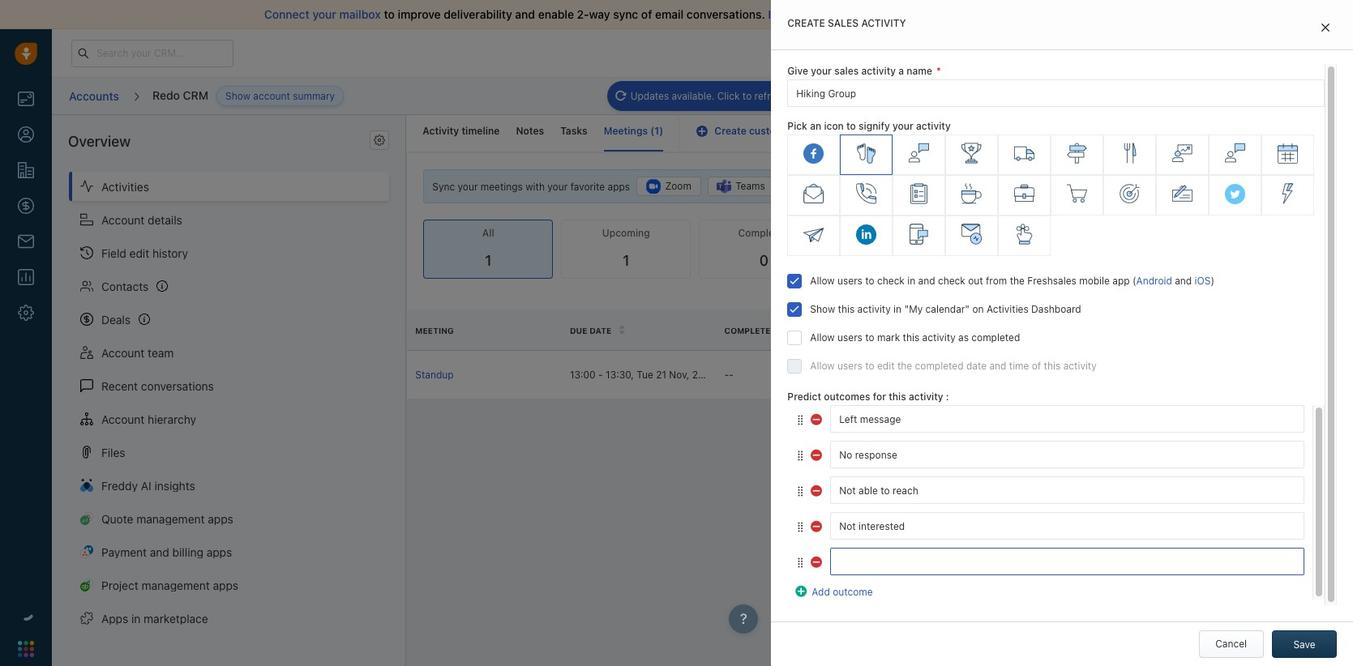 Task type: locate. For each thing, give the bounding box(es) containing it.
apps
[[608, 181, 630, 193], [208, 512, 233, 526], [207, 545, 232, 559], [213, 579, 238, 592]]

1 vertical spatial completed
[[724, 326, 777, 336]]

freshworks switcher image
[[18, 641, 34, 657]]

0 vertical spatial )
[[659, 125, 663, 137]]

minus filled image
[[811, 412, 824, 425], [811, 483, 824, 496], [811, 519, 824, 532], [811, 554, 824, 567]]

( right 'app'
[[1133, 275, 1136, 287]]

0 vertical spatial users
[[838, 275, 863, 287]]

0 vertical spatial edit
[[129, 246, 149, 260]]

date down as
[[966, 360, 987, 372]]

check up "my
[[877, 275, 905, 287]]

1 users from the top
[[838, 275, 863, 287]]

1 horizontal spatial 21
[[984, 47, 994, 58]]

zoom button
[[637, 177, 701, 196]]

minus filled image down minus filled image
[[811, 483, 824, 496]]

predict
[[788, 391, 821, 403]]

allow for allow users to mark this activity as completed
[[810, 332, 835, 344]]

from right start
[[1045, 7, 1071, 21]]

completed for completed
[[738, 227, 790, 239]]

activities
[[101, 180, 149, 193], [987, 303, 1029, 316]]

sync your meetings with your favorite apps
[[432, 181, 630, 193]]

way
[[589, 7, 610, 21]]

1 allow from the top
[[810, 275, 835, 287]]

21 for in
[[984, 47, 994, 58]]

data
[[879, 7, 903, 21]]

tab panel
[[771, 0, 1353, 666]]

calendar"
[[926, 303, 970, 316]]

management for project
[[142, 579, 210, 592]]

1 horizontal spatial check
[[938, 275, 965, 287]]

sales left data
[[849, 7, 876, 21]]

mng settings image
[[374, 134, 385, 146]]

1 for upcoming
[[623, 252, 629, 269]]

allow users to mark this activity as completed
[[810, 332, 1020, 344]]

1 check from the left
[[877, 275, 905, 287]]

date right due
[[590, 326, 612, 336]]

explore plans
[[1047, 46, 1110, 58]]

3 ui drag handle image from the top
[[796, 486, 805, 498]]

0 vertical spatial completed
[[738, 227, 790, 239]]

in right apps
[[131, 612, 141, 626]]

activities down 'allow users to check in and check out from the freshsales mobile app ( android and ios )'
[[987, 303, 1029, 316]]

to left start
[[1003, 7, 1014, 21]]

0 vertical spatial management
[[136, 512, 205, 526]]

and up "my
[[918, 275, 935, 287]]

android link
[[1136, 275, 1172, 287]]

of right "time"
[[1032, 360, 1041, 372]]

google calendar
[[983, 180, 1059, 192]]

updates
[[630, 90, 669, 102]]

2 vertical spatial account
[[101, 412, 145, 426]]

0 horizontal spatial )
[[659, 125, 663, 137]]

1 horizontal spatial )
[[1211, 275, 1215, 287]]

trial
[[932, 47, 948, 58]]

meetings
[[604, 125, 648, 137]]

1 horizontal spatial --
[[1034, 369, 1043, 381]]

1 vertical spatial allow
[[810, 332, 835, 344]]

-- right "time"
[[1034, 369, 1043, 381]]

account
[[101, 213, 145, 227], [101, 346, 145, 360], [101, 412, 145, 426]]

date up predict
[[779, 326, 801, 336]]

1 minus filled image from the top
[[811, 412, 824, 425]]

1
[[654, 125, 659, 137], [485, 252, 492, 269], [623, 252, 629, 269]]

0 horizontal spatial 1
[[485, 252, 492, 269]]

redo crm
[[152, 88, 208, 102]]

-- right 2023
[[724, 369, 734, 381]]

show for show account summary
[[225, 90, 250, 102]]

apps in marketplace
[[101, 612, 208, 626]]

0 vertical spatial allow
[[810, 275, 835, 287]]

1 account from the top
[[101, 213, 145, 227]]

0 vertical spatial completed
[[972, 332, 1020, 344]]

None text field
[[830, 406, 1305, 433], [830, 441, 1305, 469], [830, 477, 1305, 505], [830, 406, 1305, 433], [830, 441, 1305, 469], [830, 477, 1305, 505]]

account details
[[101, 213, 182, 227]]

account up field
[[101, 213, 145, 227]]

your
[[313, 7, 336, 21], [822, 7, 846, 21], [811, 65, 832, 77], [893, 120, 914, 132], [458, 181, 478, 193], [548, 181, 568, 193]]

meetings
[[481, 181, 523, 193]]

0 horizontal spatial 21
[[656, 369, 666, 381]]

standup link
[[415, 368, 554, 382]]

None text field
[[830, 513, 1305, 540], [830, 548, 1305, 576], [830, 513, 1305, 540], [830, 548, 1305, 576]]

and left billing at the left bottom
[[150, 545, 169, 559]]

schultz
[[901, 369, 936, 381]]

1 horizontal spatial the
[[1010, 275, 1025, 287]]

1 vertical spatial users
[[838, 332, 863, 344]]

3 users from the top
[[838, 360, 863, 372]]

create custom sales activity link
[[697, 125, 850, 137]]

tasks
[[560, 125, 588, 137]]

) inside tab panel
[[1211, 275, 1215, 287]]

refresh.
[[754, 90, 790, 102]]

contacts
[[101, 279, 149, 293]]

1 vertical spatial show
[[810, 303, 835, 316]]

in left "my
[[894, 303, 902, 316]]

2 -- from the left
[[1034, 369, 1043, 381]]

4 minus filled image from the top
[[811, 554, 824, 567]]

notes
[[516, 125, 544, 137]]

account for account hierarchy
[[101, 412, 145, 426]]

recent
[[101, 379, 138, 393]]

allow for allow users to check in and check out from the freshsales mobile app ( android and ios )
[[810, 275, 835, 287]]

check left out
[[938, 275, 965, 287]]

1 horizontal spatial date
[[779, 326, 801, 336]]

as
[[958, 332, 969, 344]]

give your sales activity a name
[[788, 65, 932, 77]]

due
[[570, 326, 587, 336]]

2 - from the left
[[724, 369, 729, 381]]

0 vertical spatial of
[[641, 7, 652, 21]]

date for due date
[[590, 326, 612, 336]]

and left ios
[[1175, 275, 1192, 287]]

to left mark
[[865, 332, 875, 344]]

1 vertical spatial of
[[1032, 360, 1041, 372]]

account for account details
[[101, 213, 145, 227]]

0 horizontal spatial of
[[641, 7, 652, 21]]

office 365
[[891, 180, 940, 192]]

explore
[[1047, 46, 1082, 58]]

ui drag handle image
[[796, 414, 805, 426], [796, 450, 805, 462], [796, 486, 805, 498], [796, 521, 805, 533]]

edit down mark
[[877, 360, 895, 372]]

show account summary
[[225, 90, 335, 102]]

of right sync
[[641, 7, 652, 21]]

accounts
[[69, 89, 119, 103]]

1 vertical spatial edit
[[877, 360, 895, 372]]

2 users from the top
[[838, 332, 863, 344]]

1 vertical spatial (
[[1133, 275, 1136, 287]]

activity left a
[[861, 65, 896, 77]]

calendar
[[1018, 180, 1059, 192]]

1 vertical spatial activities
[[987, 303, 1029, 316]]

minus filled image for 1st ui drag handle image from the top
[[811, 412, 824, 425]]

21 right tue
[[656, 369, 666, 381]]

completed up 0
[[738, 227, 790, 239]]

1 horizontal spatial of
[[1032, 360, 1041, 372]]

create custom sales activity
[[715, 125, 850, 137]]

allow users to edit the completed date and time of this activity
[[810, 360, 1097, 372]]

and
[[515, 7, 535, 21], [918, 275, 935, 287], [1175, 275, 1192, 287], [989, 360, 1006, 372], [150, 545, 169, 559]]

to up allow users to mark this activity as completed
[[865, 275, 875, 287]]

1 horizontal spatial completed
[[972, 332, 1020, 344]]

0 horizontal spatial edit
[[129, 246, 149, 260]]

pick
[[788, 120, 807, 132]]

1 vertical spatial 21
[[656, 369, 666, 381]]

edit right field
[[129, 246, 149, 260]]

minus filled image for fourth ui drag handle image from the top
[[811, 519, 824, 532]]

minus filled image up add
[[811, 519, 824, 532]]

2 allow from the top
[[810, 332, 835, 344]]

0 horizontal spatial date
[[590, 326, 612, 336]]

1 horizontal spatial from
[[1045, 7, 1071, 21]]

21 left the days
[[984, 47, 994, 58]]

email image
[[1193, 46, 1204, 60]]

:
[[946, 391, 949, 403]]

your right the signify
[[893, 120, 914, 132]]

1 vertical spatial from
[[986, 275, 1007, 287]]

nov,
[[669, 369, 689, 381]]

5 - from the left
[[1038, 369, 1043, 381]]

) right meetings
[[659, 125, 663, 137]]

dashboard
[[1031, 303, 1081, 316]]

3 minus filled image from the top
[[811, 519, 824, 532]]

save
[[1293, 639, 1316, 651]]

your left mailbox
[[313, 7, 336, 21]]

2 ui drag handle image from the top
[[796, 450, 805, 462]]

sales right 'custom'
[[787, 125, 812, 137]]

history
[[152, 246, 188, 260]]

2 account from the top
[[101, 346, 145, 360]]

0 horizontal spatial check
[[877, 275, 905, 287]]

don't
[[944, 7, 972, 21]]

1 vertical spatial )
[[1211, 275, 1215, 287]]

0 vertical spatial from
[[1045, 7, 1071, 21]]

minus filled image down predict
[[811, 412, 824, 425]]

from right out
[[986, 275, 1007, 287]]

activity right "time"
[[1063, 360, 1097, 372]]

management
[[136, 512, 205, 526], [142, 579, 210, 592]]

management up marketplace
[[142, 579, 210, 592]]

apps
[[101, 612, 128, 626]]

your right sync
[[458, 181, 478, 193]]

your right "all"
[[822, 7, 846, 21]]

freddy
[[101, 479, 138, 493]]

activity right pick
[[814, 125, 850, 137]]

1 vertical spatial management
[[142, 579, 210, 592]]

account
[[253, 90, 290, 102]]

( right meetings
[[650, 125, 654, 137]]

2 vertical spatial allow
[[810, 360, 835, 372]]

to left tara
[[865, 360, 875, 372]]

create
[[715, 125, 746, 137]]

account hierarchy
[[101, 412, 196, 426]]

marketplace
[[144, 612, 208, 626]]

1 vertical spatial the
[[897, 360, 912, 372]]

conversations.
[[687, 7, 765, 21]]

1 horizontal spatial show
[[810, 303, 835, 316]]

activity up owner
[[857, 303, 891, 316]]

add outcome link
[[796, 584, 873, 599]]

dialog
[[771, 0, 1353, 666]]

1 horizontal spatial edit
[[877, 360, 895, 372]]

signify
[[859, 120, 890, 132]]

the left the 'freshsales'
[[1010, 275, 1025, 287]]

1 horizontal spatial 1
[[623, 252, 629, 269]]

users
[[838, 275, 863, 287], [838, 332, 863, 344], [838, 360, 863, 372]]

2 vertical spatial users
[[838, 360, 863, 372]]

freddy ai insights
[[101, 479, 195, 493]]

1 down the upcoming at top left
[[623, 252, 629, 269]]

google
[[983, 180, 1016, 192]]

teams button
[[708, 177, 774, 196]]

account down recent
[[101, 412, 145, 426]]

0 horizontal spatial show
[[225, 90, 250, 102]]

0 vertical spatial activities
[[101, 180, 149, 193]]

completed up ":"
[[915, 360, 964, 372]]

explore plans link
[[1038, 43, 1119, 62]]

) right android link
[[1211, 275, 1215, 287]]

minus filled image right ui drag handle icon
[[811, 554, 824, 567]]

predict outcomes for this activity :
[[788, 391, 949, 403]]

the down allow users to mark this activity as completed
[[897, 360, 912, 372]]

1 vertical spatial completed
[[915, 360, 964, 372]]

you
[[922, 7, 941, 21]]

recent conversations
[[101, 379, 214, 393]]

for
[[873, 391, 886, 403]]

completed down 0
[[724, 326, 777, 336]]

project
[[101, 579, 138, 592]]

3 allow from the top
[[810, 360, 835, 372]]

0 horizontal spatial from
[[986, 275, 1007, 287]]

2 minus filled image from the top
[[811, 483, 824, 496]]

a
[[899, 65, 904, 77]]

0 vertical spatial the
[[1010, 275, 1025, 287]]

ai
[[141, 479, 151, 493]]

2 horizontal spatial date
[[966, 360, 987, 372]]

give
[[788, 65, 808, 77]]

1 down all
[[485, 252, 492, 269]]

13:30,
[[606, 369, 634, 381]]

0 horizontal spatial (
[[650, 125, 654, 137]]

0 horizontal spatial --
[[724, 369, 734, 381]]

to right icon
[[846, 120, 856, 132]]

0 vertical spatial show
[[225, 90, 250, 102]]

this right mark
[[903, 332, 920, 344]]

1 horizontal spatial (
[[1133, 275, 1136, 287]]

to right click
[[743, 90, 752, 102]]

completed right as
[[972, 332, 1020, 344]]

management up payment and billing apps
[[136, 512, 205, 526]]

account up recent
[[101, 346, 145, 360]]

1 vertical spatial account
[[101, 346, 145, 360]]

completed date
[[724, 326, 801, 336]]

show inside tab panel
[[810, 303, 835, 316]]

1 horizontal spatial activities
[[987, 303, 1029, 316]]

4 - from the left
[[1034, 369, 1038, 381]]

0 horizontal spatial activities
[[101, 180, 149, 193]]

users for edit
[[838, 360, 863, 372]]

insights
[[154, 479, 195, 493]]

and left enable
[[515, 7, 535, 21]]

sales right "all"
[[828, 17, 859, 29]]

0 vertical spatial 21
[[984, 47, 994, 58]]

ends
[[951, 47, 971, 58]]

activity
[[423, 125, 459, 137]]

activities up account details
[[101, 180, 149, 193]]

completed for completed date
[[724, 326, 777, 336]]

13:00 - 13:30, tue 21 nov, 2023
[[570, 369, 716, 381]]

1 right meetings
[[654, 125, 659, 137]]

to
[[384, 7, 395, 21], [1003, 7, 1014, 21], [743, 90, 752, 102], [846, 120, 856, 132], [865, 275, 875, 287], [865, 332, 875, 344], [865, 360, 875, 372]]

save button
[[1272, 631, 1337, 658]]

1 for all
[[485, 252, 492, 269]]

365
[[922, 180, 940, 192]]

3 account from the top
[[101, 412, 145, 426]]

0 vertical spatial account
[[101, 213, 145, 227]]

show
[[225, 90, 250, 102], [810, 303, 835, 316]]



Task type: describe. For each thing, give the bounding box(es) containing it.
account team
[[101, 346, 174, 360]]

13:00
[[570, 369, 596, 381]]

this left "my
[[838, 303, 855, 316]]

click
[[717, 90, 740, 102]]

sales down the "create sales activity"
[[834, 65, 859, 77]]

custom
[[749, 125, 785, 137]]

mark
[[877, 332, 900, 344]]

team
[[148, 346, 174, 360]]

outcomes
[[824, 391, 870, 403]]

calendly button
[[781, 177, 857, 196]]

an
[[810, 120, 821, 132]]

1 ui drag handle image from the top
[[796, 414, 805, 426]]

show for show this activity in "my calendar" on activities dashboard
[[810, 303, 835, 316]]

apps right billing at the left bottom
[[207, 545, 232, 559]]

available.
[[672, 90, 715, 102]]

enable
[[538, 7, 574, 21]]

sync
[[432, 181, 455, 193]]

accounts link
[[68, 83, 120, 109]]

your
[[910, 47, 929, 58]]

this right "time"
[[1044, 360, 1061, 372]]

outcome
[[833, 587, 873, 599]]

and left "time"
[[989, 360, 1006, 372]]

name
[[907, 65, 932, 77]]

import
[[768, 7, 804, 21]]

icon
[[824, 120, 844, 132]]

Give your sales activity a name text field
[[788, 80, 1325, 107]]

allow for allow users to edit the completed date and time of this activity
[[810, 360, 835, 372]]

date inside tab panel
[[966, 360, 987, 372]]

apps up payment and billing apps
[[208, 512, 233, 526]]

ios link
[[1195, 275, 1211, 287]]

calendly
[[808, 180, 848, 192]]

account for account team
[[101, 346, 145, 360]]

add
[[812, 587, 830, 599]]

2 check from the left
[[938, 275, 965, 287]]

ui drag handle image
[[796, 557, 805, 569]]

have
[[975, 7, 1000, 21]]

0 horizontal spatial the
[[897, 360, 912, 372]]

minus filled image for ui drag handle icon
[[811, 554, 824, 567]]

overview
[[68, 133, 131, 150]]

dialog containing create sales activity
[[771, 0, 1353, 666]]

field edit history
[[101, 246, 188, 260]]

teams
[[735, 180, 765, 192]]

3 - from the left
[[729, 369, 734, 381]]

pick an icon to signify your activity
[[788, 120, 951, 132]]

all
[[807, 7, 819, 21]]

users for mark
[[838, 332, 863, 344]]

in up "my
[[907, 275, 916, 287]]

payment
[[101, 545, 147, 559]]

plus filled image
[[796, 584, 809, 597]]

activity left ":"
[[909, 391, 943, 403]]

connect your mailbox link
[[264, 7, 384, 21]]

sync
[[613, 7, 638, 21]]

updates available. click to refresh. link
[[607, 81, 798, 111]]

show this activity in "my calendar" on activities dashboard
[[810, 303, 1081, 316]]

your right give
[[811, 65, 832, 77]]

activities inside tab panel
[[987, 303, 1029, 316]]

on
[[972, 303, 984, 316]]

start
[[1017, 7, 1042, 21]]

freshsales
[[1027, 275, 1077, 287]]

tab panel containing create sales activity
[[771, 0, 1353, 666]]

0 horizontal spatial completed
[[915, 360, 964, 372]]

your right with
[[548, 181, 568, 193]]

edit inside tab panel
[[877, 360, 895, 372]]

2 horizontal spatial 1
[[654, 125, 659, 137]]

email
[[655, 7, 684, 21]]

office
[[891, 180, 919, 192]]

minus filled image
[[811, 447, 824, 460]]

connect your mailbox to improve deliverability and enable 2-way sync of email conversations. import all your sales data so you don't have to start from scratch.
[[264, 7, 1117, 21]]

Search your CRM... text field
[[71, 39, 233, 67]]

apps right favorite on the left of page
[[608, 181, 630, 193]]

tue
[[637, 369, 653, 381]]

so
[[906, 7, 919, 21]]

updates available. click to refresh.
[[630, 90, 790, 102]]

21 for tue
[[656, 369, 666, 381]]

apps down payment and billing apps
[[213, 579, 238, 592]]

cancel button
[[1199, 631, 1264, 658]]

management for quote
[[136, 512, 205, 526]]

plans
[[1085, 46, 1110, 58]]

android
[[1136, 275, 1172, 287]]

activity down name
[[916, 120, 951, 132]]

redo
[[152, 88, 180, 102]]

google calendar button
[[955, 177, 1068, 196]]

crm
[[183, 88, 208, 102]]

1 - from the left
[[598, 369, 603, 381]]

office 365 button
[[863, 177, 949, 196]]

connect
[[264, 7, 310, 21]]

billing
[[172, 545, 203, 559]]

2-
[[577, 7, 589, 21]]

quote management apps
[[101, 512, 233, 526]]

0
[[759, 252, 768, 269]]

in right ends
[[974, 47, 982, 58]]

cancel
[[1215, 638, 1247, 650]]

1 -- from the left
[[724, 369, 734, 381]]

4 ui drag handle image from the top
[[796, 521, 805, 533]]

minus filled image for third ui drag handle image from the top
[[811, 483, 824, 496]]

add outcome
[[812, 587, 873, 599]]

deliverability
[[444, 7, 512, 21]]

activity left so
[[861, 17, 906, 29]]

due date
[[570, 326, 612, 336]]

files
[[101, 446, 125, 459]]

upcoming
[[602, 227, 650, 239]]

with
[[526, 181, 545, 193]]

meeting
[[415, 326, 454, 335]]

details
[[148, 213, 182, 227]]

summary
[[293, 90, 335, 102]]

date for completed date
[[779, 326, 801, 336]]

users for check
[[838, 275, 863, 287]]

all
[[482, 227, 494, 239]]

hierarchy
[[148, 412, 196, 426]]

mailbox
[[339, 7, 381, 21]]

to right mailbox
[[384, 7, 395, 21]]

favorite
[[570, 181, 605, 193]]

0 vertical spatial (
[[650, 125, 654, 137]]

activity left as
[[922, 332, 956, 344]]

this right for
[[889, 391, 906, 403]]

scratch.
[[1074, 7, 1117, 21]]



Task type: vqa. For each thing, say whether or not it's contained in the screenshot.
second phone from right
no



